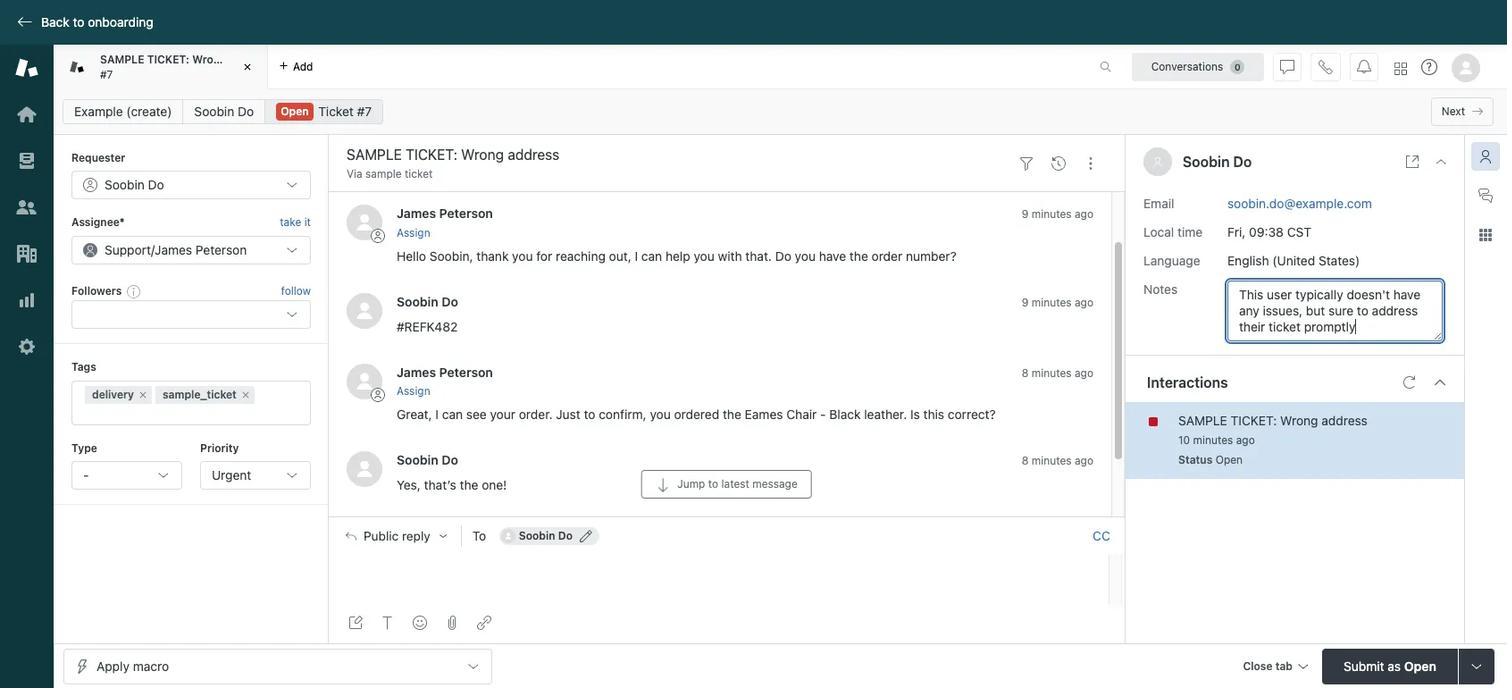 Task type: describe. For each thing, give the bounding box(es) containing it.
soobin do inside requester element
[[105, 177, 164, 193]]

this
[[924, 407, 945, 422]]

it
[[304, 216, 311, 229]]

message
[[753, 478, 798, 491]]

get started image
[[15, 103, 38, 126]]

ordered
[[674, 407, 720, 422]]

james for hello soobin, thank you for reaching out, i can help you with that. do you have the order number?
[[397, 206, 436, 221]]

displays possible ticket submission types image
[[1470, 659, 1485, 673]]

close image inside 'tabs' tab list
[[239, 58, 257, 76]]

09:38
[[1250, 224, 1284, 239]]

close tab
[[1244, 659, 1293, 673]]

add link (cmd k) image
[[477, 616, 492, 630]]

soobin,
[[430, 248, 473, 263]]

next button
[[1432, 97, 1494, 126]]

minutes inside sample ticket: wrong address 10 minutes ago status open
[[1194, 433, 1234, 447]]

jump
[[678, 478, 706, 491]]

hide composer image
[[720, 510, 734, 524]]

to for back
[[73, 14, 84, 29]]

submit
[[1344, 658, 1385, 673]]

follow
[[281, 284, 311, 298]]

priority
[[200, 441, 239, 455]]

minutes down 9 minutes ago text field at the top right
[[1032, 366, 1072, 380]]

that's
[[424, 477, 457, 492]]

tabs tab list
[[54, 45, 1082, 89]]

requester
[[72, 151, 125, 164]]

sample for sample ticket: wrong address 10 minutes ago status open
[[1179, 413, 1228, 428]]

do left edit user 'icon'
[[558, 530, 573, 543]]

soobin.do@example.com
[[1228, 195, 1373, 211]]

soobin.do@example.com image
[[501, 530, 516, 544]]

tags
[[72, 360, 96, 374]]

conversations button
[[1132, 52, 1265, 81]]

10 minutes ago text field
[[1179, 433, 1256, 447]]

as
[[1388, 658, 1402, 673]]

cc button
[[1093, 529, 1111, 545]]

james peterson assign for great, i can see your order. just to confirm, you ordered the
[[397, 364, 493, 398]]

you left have at the right top of the page
[[795, 248, 816, 263]]

james peterson link for great, i can see your order. just to confirm, you ordered the
[[397, 364, 493, 380]]

0 vertical spatial the
[[850, 248, 869, 263]]

8 minutes ago for yes, that's the one!
[[1022, 454, 1094, 467]]

ticket: for sample ticket: wrong address #7
[[147, 53, 189, 66]]

take it button
[[280, 214, 311, 232]]

example
[[74, 104, 123, 119]]

yes, that's the one!
[[397, 477, 507, 492]]

delivery
[[92, 388, 134, 401]]

assign button for great, i can see your order. just to confirm, you ordered the
[[397, 383, 431, 400]]

interactions
[[1148, 374, 1229, 390]]

wrong for sample ticket: wrong address 10 minutes ago status open
[[1281, 413, 1319, 428]]

ago for yes, that's the one!
[[1075, 454, 1094, 467]]

fri,
[[1228, 224, 1246, 239]]

macro
[[133, 658, 169, 673]]

add button
[[268, 45, 324, 88]]

james inside assignee* element
[[155, 242, 192, 257]]

conversations
[[1152, 59, 1224, 73]]

assign for great, i can see your order. just to confirm, you ordered the
[[397, 384, 431, 398]]

notes
[[1144, 281, 1178, 296]]

close tab button
[[1236, 648, 1316, 687]]

public reply button
[[330, 518, 461, 555]]

ticket
[[405, 167, 433, 181]]

do right that.
[[776, 248, 792, 263]]

organizations image
[[15, 242, 38, 265]]

submit as open
[[1344, 658, 1437, 673]]

sample
[[366, 167, 402, 181]]

This user typically doesn't have any issues, but sure to address their ticket promptly text field
[[1228, 280, 1444, 341]]

is
[[911, 407, 920, 422]]

you left for at the left
[[512, 248, 533, 263]]

apps image
[[1479, 228, 1494, 242]]

support
[[105, 242, 151, 257]]

zendesk support image
[[15, 56, 38, 80]]

secondary element
[[54, 94, 1508, 130]]

support / james peterson
[[105, 242, 247, 257]]

soobin do up fri,
[[1183, 154, 1253, 170]]

peterson for hello soobin, thank you for reaching out, i can help you with that. do you have the order number?
[[439, 206, 493, 221]]

customers image
[[15, 196, 38, 219]]

tab containing sample ticket: wrong address
[[54, 45, 272, 89]]

main element
[[0, 45, 54, 688]]

open inside secondary element
[[281, 105, 309, 118]]

take
[[280, 216, 301, 229]]

with
[[718, 248, 742, 263]]

insert emojis image
[[413, 616, 427, 630]]

soobin do inside soobin do link
[[194, 104, 254, 119]]

events image
[[1052, 156, 1066, 170]]

number?
[[906, 248, 957, 263]]

wrong for sample ticket: wrong address #7
[[192, 53, 227, 66]]

onboarding
[[88, 14, 153, 29]]

soobin up time
[[1183, 154, 1230, 170]]

sample ticket: wrong address #7
[[100, 53, 272, 81]]

views image
[[15, 149, 38, 173]]

assignee* element
[[72, 236, 311, 264]]

language
[[1144, 253, 1201, 268]]

confirm,
[[599, 407, 647, 422]]

order
[[872, 248, 903, 263]]

chair
[[787, 407, 817, 422]]

email
[[1144, 195, 1175, 211]]

follow button
[[281, 283, 311, 299]]

that.
[[746, 248, 772, 263]]

soobin do link inside secondary element
[[183, 99, 266, 124]]

1 vertical spatial the
[[723, 407, 742, 422]]

soobin do up #refk482
[[397, 294, 458, 309]]

urgent
[[212, 467, 251, 483]]

remove image
[[240, 389, 251, 400]]

9 minutes ago text field
[[1022, 296, 1094, 309]]

james peterson assign for hello soobin, thank you for reaching out, i can help you with that. do you have the order number?
[[397, 206, 493, 239]]

take it
[[280, 216, 311, 229]]

one!
[[482, 477, 507, 492]]

8 for yes, that's the one!
[[1022, 454, 1029, 467]]

0 horizontal spatial can
[[442, 407, 463, 422]]

edit user image
[[580, 530, 593, 543]]

soobin do link for #refk482
[[397, 294, 458, 309]]

time
[[1178, 224, 1203, 239]]

ago for hello soobin, thank you for reaching out, i can help you with that. do you have the order number?
[[1075, 208, 1094, 221]]

cst
[[1288, 224, 1312, 239]]

hello soobin, thank you for reaching out, i can help you with that. do you have the order number?
[[397, 248, 957, 263]]

back
[[41, 14, 70, 29]]

for
[[537, 248, 553, 263]]

followers element
[[72, 300, 311, 329]]

to
[[473, 529, 486, 544]]

via sample ticket
[[347, 167, 433, 181]]

minutes for hello soobin, thank you for reaching out, i can help you with that. do you have the order number?
[[1032, 208, 1072, 221]]

open inside sample ticket: wrong address 10 minutes ago status open
[[1216, 453, 1243, 466]]

#7 inside secondary element
[[357, 104, 372, 119]]

just
[[556, 407, 581, 422]]

soobin up yes,
[[397, 452, 439, 467]]

1 avatar image from the top
[[347, 205, 383, 241]]

eames
[[745, 407, 783, 422]]

soobin inside requester element
[[105, 177, 145, 193]]

apply
[[97, 658, 130, 673]]

view more details image
[[1406, 155, 1420, 169]]

customer context image
[[1479, 149, 1494, 164]]

james for great, i can see your order. just to confirm, you ordered the
[[397, 364, 436, 380]]



Task type: locate. For each thing, give the bounding box(es) containing it.
9 minutes ago down 'events' 'icon'
[[1022, 208, 1094, 221]]

the right have at the right top of the page
[[850, 248, 869, 263]]

- inside popup button
[[83, 467, 89, 483]]

wrong
[[192, 53, 227, 66], [1281, 413, 1319, 428]]

2 8 minutes ago from the top
[[1022, 454, 1094, 467]]

do inside secondary element
[[238, 104, 254, 119]]

1 vertical spatial 9 minutes ago
[[1022, 296, 1094, 309]]

address for sample ticket: wrong address #7
[[230, 53, 272, 66]]

1 vertical spatial james peterson link
[[397, 364, 493, 380]]

9 minutes ago text field
[[1022, 208, 1094, 221]]

1 vertical spatial james
[[155, 242, 192, 257]]

to right 'back'
[[73, 14, 84, 29]]

- right chair
[[821, 407, 826, 422]]

filter image
[[1020, 156, 1034, 170]]

sample inside sample ticket: wrong address 10 minutes ago status open
[[1179, 413, 1228, 428]]

1 horizontal spatial to
[[584, 407, 596, 422]]

2 horizontal spatial open
[[1405, 658, 1437, 673]]

1 vertical spatial -
[[83, 467, 89, 483]]

1 vertical spatial peterson
[[196, 242, 247, 257]]

followers
[[72, 284, 122, 297]]

english
[[1228, 253, 1270, 268]]

assign button for hello soobin, thank you for reaching out, i can help you with that. do you have the order number?
[[397, 225, 431, 241]]

2 8 from the top
[[1022, 454, 1029, 467]]

your
[[490, 407, 516, 422]]

0 vertical spatial assign
[[397, 226, 431, 239]]

do up #refk482
[[442, 294, 458, 309]]

2 vertical spatial open
[[1405, 658, 1437, 673]]

notifications image
[[1358, 59, 1372, 74]]

1 vertical spatial ticket:
[[1231, 413, 1278, 428]]

1 horizontal spatial open
[[1216, 453, 1243, 466]]

address inside sample ticket: wrong address 10 minutes ago status open
[[1322, 413, 1368, 428]]

local time
[[1144, 224, 1203, 239]]

back to onboarding
[[41, 14, 153, 29]]

assign up great,
[[397, 384, 431, 398]]

via
[[347, 167, 363, 181]]

0 vertical spatial to
[[73, 14, 84, 29]]

9 for hello soobin, thank you for reaching out, i can help you with that. do you have the order number?
[[1022, 208, 1029, 221]]

0 vertical spatial 9 minutes ago
[[1022, 208, 1094, 221]]

0 horizontal spatial sample
[[100, 53, 144, 66]]

reporting image
[[15, 289, 38, 312]]

0 vertical spatial address
[[230, 53, 272, 66]]

to for jump
[[709, 478, 719, 491]]

9 minutes ago up 8 minutes ago text box on the right bottom
[[1022, 296, 1094, 309]]

zendesk products image
[[1395, 62, 1408, 75]]

ago right the 10
[[1237, 433, 1256, 447]]

0 horizontal spatial open
[[281, 105, 309, 118]]

you left 'with'
[[694, 248, 715, 263]]

states)
[[1319, 253, 1361, 268]]

james
[[397, 206, 436, 221], [155, 242, 192, 257], [397, 364, 436, 380]]

0 vertical spatial sample
[[100, 53, 144, 66]]

local
[[1144, 224, 1175, 239]]

format text image
[[381, 616, 395, 630]]

assign for hello soobin, thank you for reaching out, i can help you with that. do you have the order number?
[[397, 226, 431, 239]]

peterson up see
[[439, 364, 493, 380]]

james down 'ticket'
[[397, 206, 436, 221]]

soobin inside secondary element
[[194, 104, 234, 119]]

1 vertical spatial sample
[[1179, 413, 1228, 428]]

minutes for yes, that's the one!
[[1032, 454, 1072, 467]]

1 vertical spatial open
[[1216, 453, 1243, 466]]

1 horizontal spatial wrong
[[1281, 413, 1319, 428]]

0 vertical spatial i
[[635, 248, 638, 263]]

2 assign from the top
[[397, 384, 431, 398]]

Subject field
[[343, 144, 1007, 165]]

soobin do
[[194, 104, 254, 119], [1183, 154, 1253, 170], [105, 177, 164, 193], [397, 294, 458, 309], [397, 452, 458, 467], [519, 530, 573, 543]]

0 vertical spatial #7
[[100, 67, 113, 81]]

add attachment image
[[445, 616, 459, 630]]

1 vertical spatial james peterson assign
[[397, 364, 493, 398]]

2 vertical spatial soobin do link
[[397, 452, 458, 467]]

leather.
[[865, 407, 907, 422]]

1 horizontal spatial close image
[[1435, 155, 1449, 169]]

do
[[238, 104, 254, 119], [1234, 154, 1253, 170], [148, 177, 164, 193], [776, 248, 792, 263], [442, 294, 458, 309], [442, 452, 458, 467], [558, 530, 573, 543]]

ago down 9 minutes ago text field at the top right
[[1075, 366, 1094, 380]]

(united
[[1273, 253, 1316, 268]]

ticket: inside the sample ticket: wrong address #7
[[147, 53, 189, 66]]

4 avatar image from the top
[[347, 451, 383, 487]]

1 vertical spatial assign
[[397, 384, 431, 398]]

draft mode image
[[349, 616, 363, 630]]

minutes down 8 minutes ago text box on the right bottom
[[1032, 454, 1072, 467]]

1 vertical spatial 9
[[1022, 296, 1029, 309]]

0 vertical spatial 8 minutes ago
[[1022, 366, 1094, 380]]

you
[[512, 248, 533, 263], [694, 248, 715, 263], [795, 248, 816, 263], [650, 407, 671, 422]]

1 horizontal spatial -
[[821, 407, 826, 422]]

0 vertical spatial can
[[642, 248, 663, 263]]

ago inside sample ticket: wrong address 10 minutes ago status open
[[1237, 433, 1256, 447]]

1 vertical spatial wrong
[[1281, 413, 1319, 428]]

reaching
[[556, 248, 606, 263]]

9 down filter image
[[1022, 208, 1029, 221]]

assignee*
[[72, 216, 125, 229]]

fri, 09:38 cst
[[1228, 224, 1312, 239]]

1 vertical spatial 8
[[1022, 454, 1029, 467]]

2 james peterson link from the top
[[397, 364, 493, 380]]

0 vertical spatial 8
[[1022, 366, 1029, 380]]

wrong inside the sample ticket: wrong address #7
[[192, 53, 227, 66]]

help
[[666, 248, 691, 263]]

8
[[1022, 366, 1029, 380], [1022, 454, 1029, 467]]

8 for great, i can see your order. just to confirm, you ordered the
[[1022, 366, 1029, 380]]

james peterson link for hello soobin, thank you for reaching out, i can help you with that. do you have the order number?
[[397, 206, 493, 221]]

tab
[[54, 45, 272, 89]]

sample inside the sample ticket: wrong address #7
[[100, 53, 144, 66]]

8 minutes ago up cc
[[1022, 454, 1094, 467]]

ago for #refk482
[[1075, 296, 1094, 309]]

- inside conversationlabel log
[[821, 407, 826, 422]]

do down the sample ticket: wrong address #7 at top left
[[238, 104, 254, 119]]

1 vertical spatial can
[[442, 407, 463, 422]]

#7 right ticket at the left
[[357, 104, 372, 119]]

user image
[[1153, 156, 1164, 167], [1155, 157, 1162, 167]]

ticket actions image
[[1084, 156, 1099, 170]]

soobin up #refk482
[[397, 294, 439, 309]]

do up yes, that's the one!
[[442, 452, 458, 467]]

james peterson link up soobin,
[[397, 206, 493, 221]]

0 horizontal spatial -
[[83, 467, 89, 483]]

info on adding followers image
[[127, 284, 141, 299]]

1 horizontal spatial sample
[[1179, 413, 1228, 428]]

0 vertical spatial soobin do link
[[183, 99, 266, 124]]

sample down onboarding
[[100, 53, 144, 66]]

#7
[[100, 67, 113, 81], [357, 104, 372, 119]]

1 vertical spatial close image
[[1435, 155, 1449, 169]]

0 vertical spatial assign button
[[397, 225, 431, 241]]

zendesk image
[[0, 686, 54, 688]]

soobin do link up #refk482
[[397, 294, 458, 309]]

james peterson assign up soobin,
[[397, 206, 493, 239]]

jump to latest message
[[678, 478, 798, 491]]

open
[[281, 105, 309, 118], [1216, 453, 1243, 466], [1405, 658, 1437, 673]]

peterson inside assignee* element
[[196, 242, 247, 257]]

1 horizontal spatial can
[[642, 248, 663, 263]]

0 horizontal spatial the
[[460, 477, 479, 492]]

0 horizontal spatial i
[[436, 407, 439, 422]]

(create)
[[126, 104, 172, 119]]

example (create)
[[74, 104, 172, 119]]

9 minutes ago for #refk482
[[1022, 296, 1094, 309]]

ticket
[[319, 104, 354, 119]]

requester element
[[72, 171, 311, 200]]

8 minutes ago down 9 minutes ago text field at the top right
[[1022, 366, 1094, 380]]

do up /
[[148, 177, 164, 193]]

0 horizontal spatial close image
[[239, 58, 257, 76]]

#7 inside the sample ticket: wrong address #7
[[100, 67, 113, 81]]

sample
[[100, 53, 144, 66], [1179, 413, 1228, 428]]

great,
[[397, 407, 432, 422]]

next
[[1442, 105, 1466, 118]]

close image left the 'add' dropdown button
[[239, 58, 257, 76]]

1 9 minutes ago from the top
[[1022, 208, 1094, 221]]

0 vertical spatial open
[[281, 105, 309, 118]]

admin image
[[15, 335, 38, 358]]

to right just
[[584, 407, 596, 422]]

1 vertical spatial to
[[584, 407, 596, 422]]

2 horizontal spatial the
[[850, 248, 869, 263]]

yes,
[[397, 477, 421, 492]]

james right support
[[155, 242, 192, 257]]

0 horizontal spatial to
[[73, 14, 84, 29]]

reply
[[402, 530, 431, 544]]

have
[[819, 248, 847, 263]]

close image right view more details icon at top right
[[1435, 155, 1449, 169]]

soobin do right soobin.do@example.com icon
[[519, 530, 573, 543]]

can left help
[[642, 248, 663, 263]]

0 vertical spatial close image
[[239, 58, 257, 76]]

add
[[293, 59, 313, 73]]

1 james peterson assign from the top
[[397, 206, 493, 239]]

1 9 from the top
[[1022, 208, 1029, 221]]

0 vertical spatial 9
[[1022, 208, 1029, 221]]

1 8 from the top
[[1022, 366, 1029, 380]]

0 vertical spatial james peterson link
[[397, 206, 493, 221]]

soobin do down requester
[[105, 177, 164, 193]]

2 avatar image from the top
[[347, 293, 383, 329]]

2 james peterson assign from the top
[[397, 364, 493, 398]]

2 vertical spatial peterson
[[439, 364, 493, 380]]

soobin do link up that's
[[397, 452, 458, 467]]

Public reply composer text field
[[338, 555, 1104, 593]]

ticket: for sample ticket: wrong address 10 minutes ago status open
[[1231, 413, 1278, 428]]

8 minutes ago text field
[[1022, 366, 1094, 380]]

1 vertical spatial address
[[1322, 413, 1368, 428]]

minutes down 'events' 'icon'
[[1032, 208, 1072, 221]]

ago up cc
[[1075, 454, 1094, 467]]

1 vertical spatial i
[[436, 407, 439, 422]]

example (create) button
[[63, 99, 184, 124]]

minutes up 8 minutes ago text box on the right bottom
[[1032, 296, 1072, 309]]

order.
[[519, 407, 553, 422]]

#7 up example
[[100, 67, 113, 81]]

urgent button
[[200, 461, 311, 490]]

black
[[830, 407, 861, 422]]

- button
[[72, 461, 182, 490]]

soobin right soobin.do@example.com icon
[[519, 530, 556, 543]]

thank
[[477, 248, 509, 263]]

status
[[1179, 453, 1213, 466]]

8 minutes ago for great, i can see your order. just to confirm, you ordered the
[[1022, 366, 1094, 380]]

1 vertical spatial soobin do link
[[397, 294, 458, 309]]

1 assign from the top
[[397, 226, 431, 239]]

peterson for great, i can see your order. just to confirm, you ordered the
[[439, 364, 493, 380]]

0 vertical spatial ticket:
[[147, 53, 189, 66]]

2 9 minutes ago from the top
[[1022, 296, 1094, 309]]

0 vertical spatial wrong
[[192, 53, 227, 66]]

0 horizontal spatial #7
[[100, 67, 113, 81]]

ticket: up 10 minutes ago text field
[[1231, 413, 1278, 428]]

soobin down the sample ticket: wrong address #7 at top left
[[194, 104, 234, 119]]

the left eames
[[723, 407, 742, 422]]

assign up hello
[[397, 226, 431, 239]]

9 up 8 minutes ago text box on the right bottom
[[1022, 296, 1029, 309]]

open right as
[[1405, 658, 1437, 673]]

open left ticket at the left
[[281, 105, 309, 118]]

to inside back to onboarding link
[[73, 14, 84, 29]]

james peterson link down #refk482
[[397, 364, 493, 380]]

2 assign button from the top
[[397, 383, 431, 400]]

james up great,
[[397, 364, 436, 380]]

avatar image
[[347, 205, 383, 241], [347, 293, 383, 329], [347, 363, 383, 399], [347, 451, 383, 487]]

9 minutes ago
[[1022, 208, 1094, 221], [1022, 296, 1094, 309]]

-
[[821, 407, 826, 422], [83, 467, 89, 483]]

0 horizontal spatial address
[[230, 53, 272, 66]]

do inside requester element
[[148, 177, 164, 193]]

assign button up great,
[[397, 383, 431, 400]]

soobin do link down the sample ticket: wrong address #7 at top left
[[183, 99, 266, 124]]

1 horizontal spatial i
[[635, 248, 638, 263]]

9
[[1022, 208, 1029, 221], [1022, 296, 1029, 309]]

open down 10 minutes ago text field
[[1216, 453, 1243, 466]]

2 vertical spatial james
[[397, 364, 436, 380]]

james peterson assign
[[397, 206, 493, 239], [397, 364, 493, 398]]

0 vertical spatial peterson
[[439, 206, 493, 221]]

james peterson assign up great,
[[397, 364, 493, 398]]

ticket: up '(create)'
[[147, 53, 189, 66]]

0 horizontal spatial ticket:
[[147, 53, 189, 66]]

i right out,
[[635, 248, 638, 263]]

sample for sample ticket: wrong address #7
[[100, 53, 144, 66]]

2 horizontal spatial to
[[709, 478, 719, 491]]

2 vertical spatial the
[[460, 477, 479, 492]]

ago up 8 minutes ago text box on the right bottom
[[1075, 296, 1094, 309]]

see
[[466, 407, 487, 422]]

conversationlabel log
[[329, 191, 1125, 596]]

can left see
[[442, 407, 463, 422]]

ago down ticket actions image
[[1075, 208, 1094, 221]]

ago
[[1075, 208, 1094, 221], [1075, 296, 1094, 309], [1075, 366, 1094, 380], [1237, 433, 1256, 447], [1075, 454, 1094, 467]]

address for sample ticket: wrong address 10 minutes ago status open
[[1322, 413, 1368, 428]]

1 8 minutes ago from the top
[[1022, 366, 1094, 380]]

type
[[72, 441, 97, 455]]

2 vertical spatial to
[[709, 478, 719, 491]]

soobin do down the sample ticket: wrong address #7 at top left
[[194, 104, 254, 119]]

latest
[[722, 478, 750, 491]]

jump to latest message button
[[642, 471, 812, 499]]

james peterson link
[[397, 206, 493, 221], [397, 364, 493, 380]]

tab
[[1276, 659, 1293, 673]]

hello
[[397, 248, 426, 263]]

peterson up soobin,
[[439, 206, 493, 221]]

0 horizontal spatial wrong
[[192, 53, 227, 66]]

ticket: inside sample ticket: wrong address 10 minutes ago status open
[[1231, 413, 1278, 428]]

1 horizontal spatial #7
[[357, 104, 372, 119]]

to right jump
[[709, 478, 719, 491]]

2 9 from the top
[[1022, 296, 1029, 309]]

to inside jump to latest message button
[[709, 478, 719, 491]]

3 avatar image from the top
[[347, 363, 383, 399]]

minutes for #refk482
[[1032, 296, 1072, 309]]

remove image
[[138, 389, 148, 400]]

ticket #7
[[319, 104, 372, 119]]

#refk482
[[397, 319, 458, 334]]

wrong inside sample ticket: wrong address 10 minutes ago status open
[[1281, 413, 1319, 428]]

address inside the sample ticket: wrong address #7
[[230, 53, 272, 66]]

/
[[151, 242, 155, 257]]

1 james peterson link from the top
[[397, 206, 493, 221]]

ticket:
[[147, 53, 189, 66], [1231, 413, 1278, 428]]

great, i can see your order. just to confirm, you ordered the eames chair - black leather. is this correct?
[[397, 407, 996, 422]]

1 horizontal spatial the
[[723, 407, 742, 422]]

public
[[364, 530, 399, 544]]

i right great,
[[436, 407, 439, 422]]

assign
[[397, 226, 431, 239], [397, 384, 431, 398]]

soobin do link for yes, that's the one!
[[397, 452, 458, 467]]

assign button up hello
[[397, 225, 431, 241]]

minutes up status
[[1194, 433, 1234, 447]]

1 vertical spatial assign button
[[397, 383, 431, 400]]

1 assign button from the top
[[397, 225, 431, 241]]

you left ordered
[[650, 407, 671, 422]]

soobin do up that's
[[397, 452, 458, 467]]

1 horizontal spatial ticket:
[[1231, 413, 1278, 428]]

8 minutes ago
[[1022, 366, 1094, 380], [1022, 454, 1094, 467]]

english (united states)
[[1228, 253, 1361, 268]]

the left one!
[[460, 477, 479, 492]]

9 minutes ago for hello soobin, thank you for reaching out, i can help you with that. do you have the order number?
[[1022, 208, 1094, 221]]

close image
[[239, 58, 257, 76], [1435, 155, 1449, 169]]

do up fri,
[[1234, 154, 1253, 170]]

9 for #refk482
[[1022, 296, 1029, 309]]

0 vertical spatial james
[[397, 206, 436, 221]]

- down type
[[83, 467, 89, 483]]

0 vertical spatial james peterson assign
[[397, 206, 493, 239]]

1 vertical spatial #7
[[357, 104, 372, 119]]

0 vertical spatial -
[[821, 407, 826, 422]]

out,
[[609, 248, 632, 263]]

sample up 10 minutes ago text field
[[1179, 413, 1228, 428]]

correct?
[[948, 407, 996, 422]]

1 vertical spatial 8 minutes ago
[[1022, 454, 1094, 467]]

soobin down requester
[[105, 177, 145, 193]]

8 minutes ago text field
[[1022, 454, 1094, 467]]

1 horizontal spatial address
[[1322, 413, 1368, 428]]

peterson right /
[[196, 242, 247, 257]]

button displays agent's chat status as invisible. image
[[1281, 59, 1295, 74]]

get help image
[[1422, 59, 1438, 75]]

sample ticket: wrong address 10 minutes ago status open
[[1179, 413, 1368, 466]]

sample_ticket
[[163, 388, 237, 401]]

to inside conversationlabel log
[[584, 407, 596, 422]]



Task type: vqa. For each thing, say whether or not it's contained in the screenshot.
week.'s 38
no



